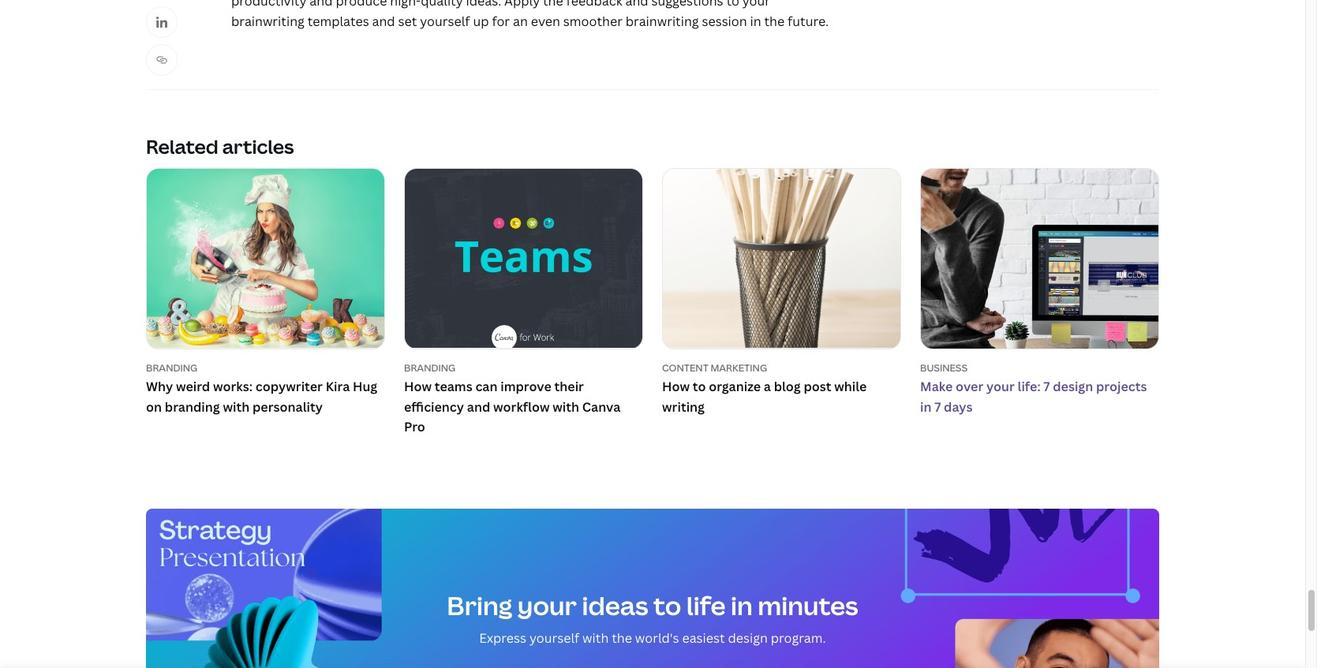 Task type: locate. For each thing, give the bounding box(es) containing it.
pro
[[404, 419, 426, 436]]

with inside the branding how teams can improve their efficiency and workflow with canva pro
[[553, 399, 580, 416]]

branding up teams
[[404, 361, 456, 375]]

0 horizontal spatial design
[[728, 630, 768, 647]]

branding up why
[[146, 361, 198, 375]]

articles
[[222, 134, 294, 160]]

their
[[555, 378, 584, 396]]

0 vertical spatial 7
[[1044, 378, 1051, 396]]

marketing
[[711, 361, 768, 375]]

in
[[921, 399, 932, 416], [731, 589, 753, 623]]

to
[[693, 378, 706, 396], [654, 589, 682, 623]]

to inside bring your ideas to life in minutes express yourself with the world's easiest design program.
[[654, 589, 682, 623]]

0 horizontal spatial branding link
[[146, 361, 385, 375]]

design right easiest
[[728, 630, 768, 647]]

1 vertical spatial to
[[654, 589, 682, 623]]

makeover life 7 design projects 7 days image
[[919, 167, 1162, 351]]

related
[[146, 134, 219, 160]]

branding inside the branding how teams can improve their efficiency and workflow with canva pro
[[404, 361, 456, 375]]

how inside content marketing how to organize a blog post while writing
[[662, 378, 690, 396]]

content
[[662, 361, 709, 375]]

express
[[480, 630, 527, 647]]

works:
[[213, 378, 253, 396]]

in right life
[[731, 589, 753, 623]]

life
[[687, 589, 726, 623]]

to inside content marketing how to organize a blog post while writing
[[693, 378, 706, 396]]

1 horizontal spatial how
[[662, 378, 690, 396]]

blog
[[774, 378, 801, 396]]

0 vertical spatial to
[[693, 378, 706, 396]]

projects
[[1097, 378, 1148, 396]]

branding link up why weird works: copywriter kira hug on branding with personality link
[[146, 361, 385, 375]]

with down works:
[[223, 399, 250, 416]]

with for can
[[553, 399, 580, 416]]

0 vertical spatial design
[[1053, 378, 1094, 396]]

how up efficiency
[[404, 378, 432, 396]]

workflow
[[493, 399, 550, 416]]

to down content
[[693, 378, 706, 396]]

branding link up improve
[[404, 361, 644, 375]]

with for works:
[[223, 399, 250, 416]]

7
[[1044, 378, 1051, 396], [935, 399, 941, 416]]

1 branding link from the left
[[146, 361, 385, 375]]

world's
[[635, 630, 679, 647]]

make
[[921, 378, 953, 396]]

your left life:
[[987, 378, 1015, 396]]

improve
[[501, 378, 552, 396]]

how down content
[[662, 378, 690, 396]]

design inside bring your ideas to life in minutes express yourself with the world's easiest design program.
[[728, 630, 768, 647]]

business make over your life: 7 design projects in 7 days
[[921, 361, 1148, 416]]

1 horizontal spatial to
[[693, 378, 706, 396]]

0 horizontal spatial in
[[731, 589, 753, 623]]

your inside 'business make over your life: 7 design projects in 7 days'
[[987, 378, 1015, 396]]

design down business link
[[1053, 378, 1094, 396]]

1 vertical spatial in
[[731, 589, 753, 623]]

branding
[[146, 361, 198, 375], [404, 361, 456, 375]]

1 horizontal spatial branding
[[404, 361, 456, 375]]

kira
[[326, 378, 350, 396]]

in down make
[[921, 399, 932, 416]]

with inside bring your ideas to life in minutes express yourself with the world's easiest design program.
[[583, 630, 609, 647]]

with left the
[[583, 630, 609, 647]]

2 branding from the left
[[404, 361, 456, 375]]

1 vertical spatial 7
[[935, 399, 941, 416]]

branding link for improve
[[404, 361, 644, 375]]

with down their
[[553, 399, 580, 416]]

to up world's
[[654, 589, 682, 623]]

how
[[404, 378, 432, 396], [662, 378, 690, 396]]

branding why weird works: copywriter kira hug on branding with personality
[[146, 361, 378, 416]]

ideas
[[582, 589, 649, 623]]

1 vertical spatial design
[[728, 630, 768, 647]]

business link
[[921, 361, 1160, 375]]

0 horizontal spatial to
[[654, 589, 682, 623]]

with for to
[[583, 630, 609, 647]]

1 branding from the left
[[146, 361, 198, 375]]

1 horizontal spatial in
[[921, 399, 932, 416]]

why
[[146, 378, 173, 396]]

1 vertical spatial your
[[518, 589, 577, 623]]

make over your life: 7 design projects in 7 days link
[[921, 378, 1160, 418]]

branding link
[[146, 361, 385, 375], [404, 361, 644, 375]]

your up "yourself"
[[518, 589, 577, 623]]

1 horizontal spatial with
[[553, 399, 580, 416]]

0 horizontal spatial how
[[404, 378, 432, 396]]

personality
[[253, 399, 323, 416]]

7 down make
[[935, 399, 941, 416]]

yourself
[[530, 630, 580, 647]]

life:
[[1018, 378, 1041, 396]]

1 horizontal spatial branding link
[[404, 361, 644, 375]]

0 vertical spatial in
[[921, 399, 932, 416]]

1 horizontal spatial 7
[[1044, 378, 1051, 396]]

easiest
[[683, 630, 725, 647]]

2 how from the left
[[662, 378, 690, 396]]

1 horizontal spatial design
[[1053, 378, 1094, 396]]

2 horizontal spatial with
[[583, 630, 609, 647]]

1 horizontal spatial your
[[987, 378, 1015, 396]]

0 horizontal spatial your
[[518, 589, 577, 623]]

0 horizontal spatial with
[[223, 399, 250, 416]]

2 branding link from the left
[[404, 361, 644, 375]]

7 right life:
[[1044, 378, 1051, 396]]

branding how teams can improve their efficiency and workflow with canva pro
[[404, 361, 621, 436]]

branding
[[165, 399, 220, 416]]

with inside 'branding why weird works: copywriter kira hug on branding with personality'
[[223, 399, 250, 416]]

efficiency
[[404, 399, 464, 416]]

with
[[223, 399, 250, 416], [553, 399, 580, 416], [583, 630, 609, 647]]

design
[[1053, 378, 1094, 396], [728, 630, 768, 647]]

0 horizontal spatial branding
[[146, 361, 198, 375]]

to for life
[[654, 589, 682, 623]]

0 horizontal spatial 7
[[935, 399, 941, 416]]

the
[[612, 630, 632, 647]]

branding inside 'branding why weird works: copywriter kira hug on branding with personality'
[[146, 361, 198, 375]]

1 how from the left
[[404, 378, 432, 396]]

your
[[987, 378, 1015, 396], [518, 589, 577, 623]]

0 vertical spatial your
[[987, 378, 1015, 396]]

while
[[835, 378, 867, 396]]

and
[[467, 399, 491, 416]]



Task type: describe. For each thing, give the bounding box(es) containing it.
a
[[764, 378, 771, 396]]

program.
[[771, 630, 826, 647]]

how inside the branding how teams can improve their efficiency and workflow with canva pro
[[404, 378, 432, 396]]

branding for why
[[146, 361, 198, 375]]

how to organize a blog post while writing link
[[662, 378, 902, 418]]

can
[[476, 378, 498, 396]]

thumbs (7) image
[[663, 169, 901, 349]]

over
[[956, 378, 984, 396]]

bring
[[447, 589, 513, 623]]

to for organize
[[693, 378, 706, 396]]

business
[[921, 361, 968, 375]]

minutes
[[758, 589, 859, 623]]

branding link for copywriter
[[146, 361, 385, 375]]

design inside 'business make over your life: 7 design projects in 7 days'
[[1053, 378, 1094, 396]]

c4wteams_thumb image
[[405, 169, 643, 349]]

bring your ideas to life in minutes express yourself with the world's easiest design program.
[[447, 589, 859, 647]]

days
[[944, 399, 973, 416]]

in inside 'business make over your life: 7 design projects in 7 days'
[[921, 399, 932, 416]]

organize
[[709, 378, 761, 396]]

why weird works: copywriter kira hug on branding with personality link
[[146, 378, 385, 418]]

hug
[[353, 378, 378, 396]]

canva
[[583, 399, 621, 416]]

on
[[146, 399, 162, 416]]

your inside bring your ideas to life in minutes express yourself with the world's easiest design program.
[[518, 589, 577, 623]]

teams
[[435, 378, 473, 396]]

content marketing how to organize a blog post while writing
[[662, 361, 867, 416]]

copywriter
[[256, 378, 323, 396]]

content marketing link
[[662, 361, 902, 375]]

in inside bring your ideas to life in minutes express yourself with the world's easiest design program.
[[731, 589, 753, 623]]

weird
[[176, 378, 210, 396]]

branding for how
[[404, 361, 456, 375]]

kira hug image
[[147, 169, 385, 349]]

post
[[804, 378, 832, 396]]

writing
[[662, 399, 705, 416]]

related articles
[[146, 134, 294, 160]]

how teams can improve their efficiency and workflow with canva pro link
[[404, 378, 644, 438]]



Task type: vqa. For each thing, say whether or not it's contained in the screenshot.
Drift
no



